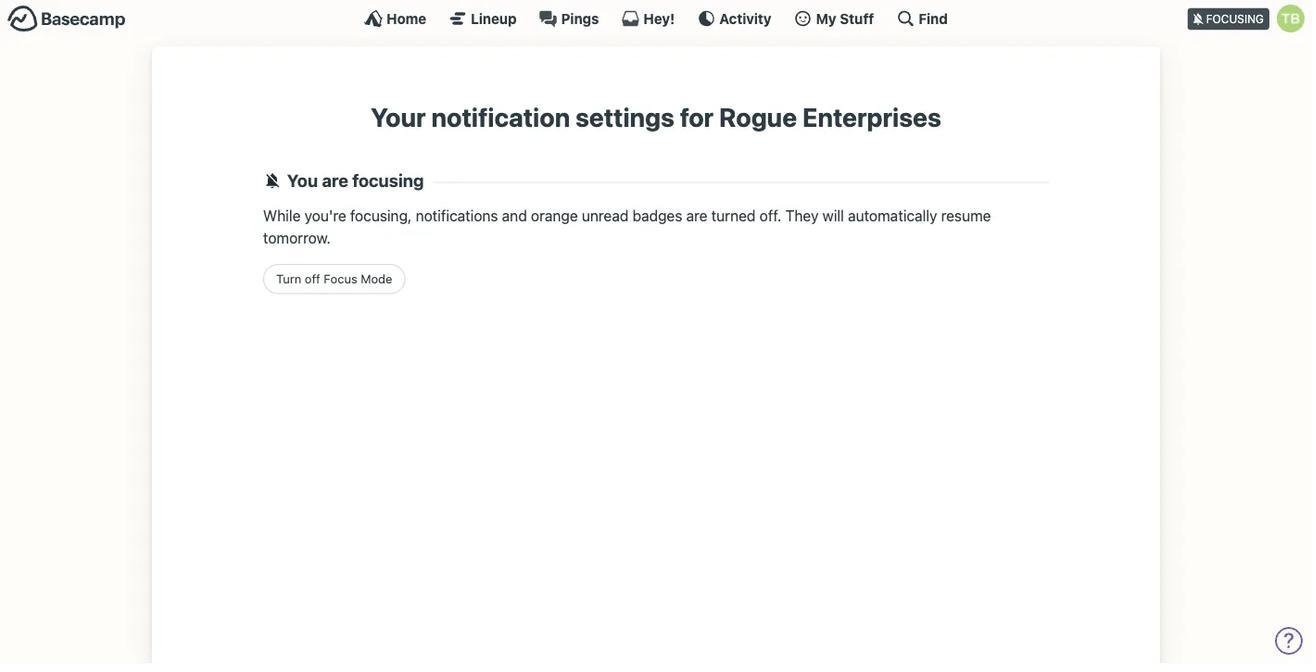 Task type: describe. For each thing, give the bounding box(es) containing it.
activity
[[719, 10, 772, 26]]

mode
[[361, 272, 392, 286]]

0 horizontal spatial are
[[322, 170, 348, 191]]

off
[[305, 272, 320, 286]]

home
[[387, 10, 426, 26]]

switch accounts image
[[7, 5, 126, 33]]

focusing
[[1206, 13, 1264, 25]]

my stuff
[[816, 10, 874, 26]]

main element
[[0, 0, 1312, 36]]

and
[[502, 207, 527, 225]]

resume
[[941, 207, 991, 225]]

tomorrow.
[[263, 229, 331, 247]]

hey! button
[[621, 9, 675, 28]]

you're
[[305, 207, 346, 225]]

automatically
[[848, 207, 937, 225]]

while you're focusing, notifications and orange unread badges
[[263, 207, 682, 225]]

badges
[[633, 207, 682, 225]]

for
[[680, 102, 714, 133]]

turned
[[711, 207, 756, 225]]

while
[[263, 207, 301, 225]]

my stuff button
[[794, 9, 874, 28]]

pings
[[561, 10, 599, 26]]

turn
[[276, 272, 301, 286]]

rogue
[[719, 102, 797, 133]]

find button
[[896, 9, 948, 28]]

they
[[785, 207, 819, 225]]

turn off focus mode button
[[263, 264, 405, 294]]

enterprises
[[803, 102, 941, 133]]

stuff
[[840, 10, 874, 26]]



Task type: vqa. For each thing, say whether or not it's contained in the screenshot.
Your notification settings for Rogue Enterprises
yes



Task type: locate. For each thing, give the bounding box(es) containing it.
1 horizontal spatial are
[[686, 207, 708, 225]]

pings button
[[539, 9, 599, 28]]

off.
[[760, 207, 782, 225]]

are
[[322, 170, 348, 191], [686, 207, 708, 225]]

lineup link
[[449, 9, 517, 28]]

hey!
[[644, 10, 675, 26]]

0 vertical spatial are
[[322, 170, 348, 191]]

turn off focus mode
[[276, 272, 392, 286]]

orange
[[531, 207, 578, 225]]

tim burton image
[[1277, 5, 1305, 32]]

you are focusing
[[287, 170, 424, 191]]

are right 'you'
[[322, 170, 348, 191]]

focus
[[324, 272, 357, 286]]

are turned off. they will automatically resume tomorrow.
[[263, 207, 991, 247]]

1 vertical spatial are
[[686, 207, 708, 225]]

focusing
[[352, 170, 424, 191]]

focusing,
[[350, 207, 412, 225]]

activity link
[[697, 9, 772, 28]]

your notification settings for rogue enterprises
[[371, 102, 941, 133]]

my
[[816, 10, 837, 26]]

settings
[[576, 102, 675, 133]]

your
[[371, 102, 426, 133]]

lineup
[[471, 10, 517, 26]]

home link
[[364, 9, 426, 28]]

will
[[823, 207, 844, 225]]

you
[[287, 170, 318, 191]]

notification
[[431, 102, 570, 133]]

find
[[919, 10, 948, 26]]

focusing button
[[1188, 0, 1312, 36]]

notifications
[[416, 207, 498, 225]]

are left turned
[[686, 207, 708, 225]]

unread
[[582, 207, 629, 225]]

are inside are turned off. they will automatically resume tomorrow.
[[686, 207, 708, 225]]



